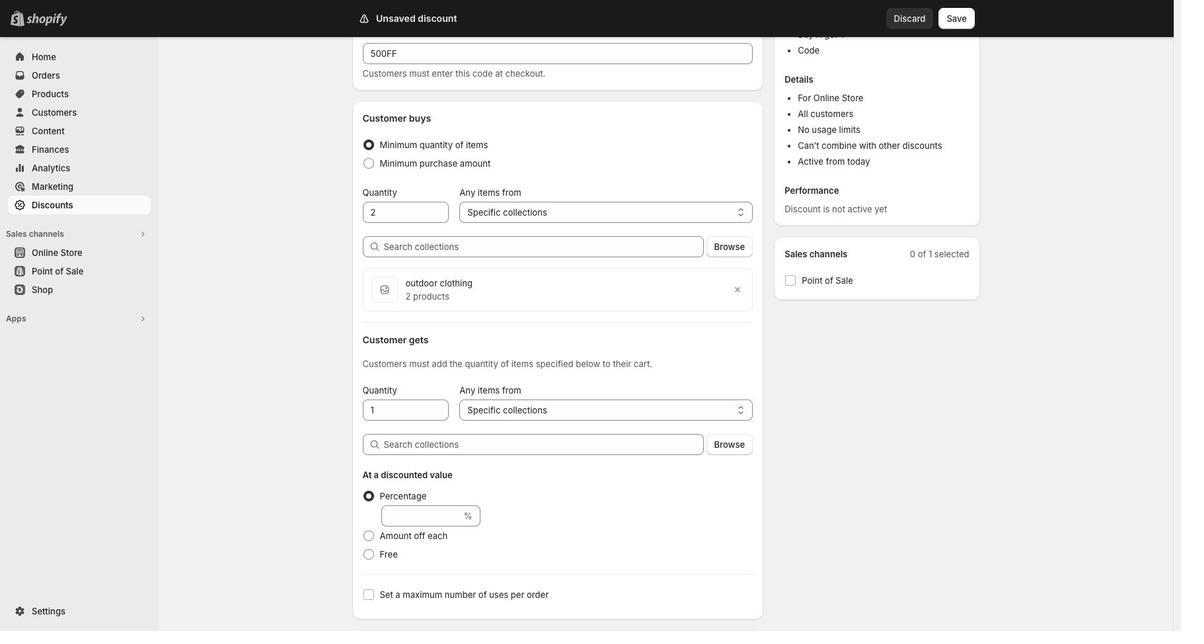 Task type: vqa. For each thing, say whether or not it's contained in the screenshot.
text box
yes



Task type: describe. For each thing, give the bounding box(es) containing it.
1 search collections text field from the top
[[384, 236, 704, 257]]



Task type: locate. For each thing, give the bounding box(es) containing it.
Search collections text field
[[384, 236, 704, 257], [384, 434, 704, 455]]

None text field
[[363, 43, 753, 64], [363, 202, 449, 223], [363, 400, 449, 421], [363, 43, 753, 64], [363, 202, 449, 223], [363, 400, 449, 421]]

0 vertical spatial search collections text field
[[384, 236, 704, 257]]

1 vertical spatial search collections text field
[[384, 434, 704, 455]]

shopify image
[[26, 13, 67, 26]]

2 search collections text field from the top
[[384, 434, 704, 455]]

None text field
[[381, 505, 461, 527]]



